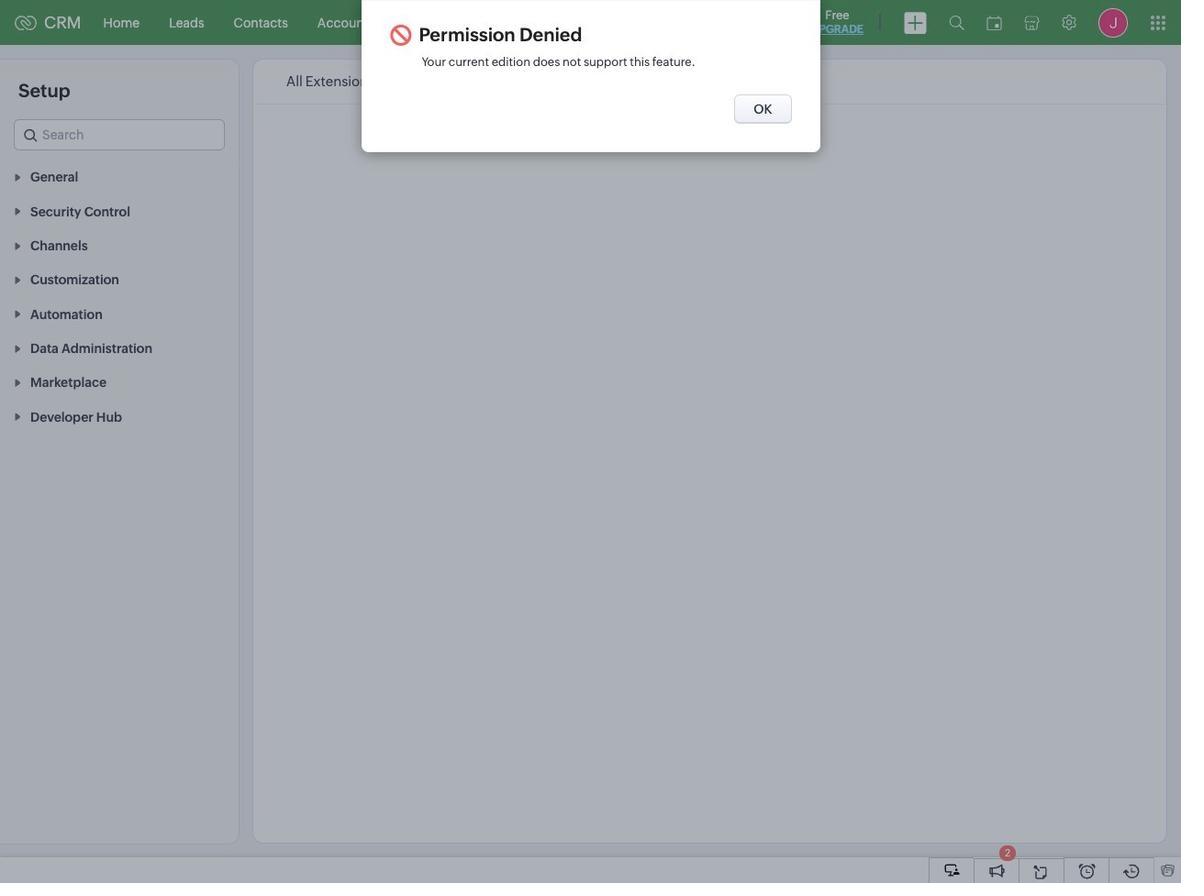 Task type: describe. For each thing, give the bounding box(es) containing it.
profile image
[[1099, 8, 1128, 37]]

search image
[[949, 15, 965, 30]]

logo image
[[15, 15, 37, 30]]



Task type: vqa. For each thing, say whether or not it's contained in the screenshot.
'Other Modules' field
no



Task type: locate. For each thing, give the bounding box(es) containing it.
profile element
[[1088, 0, 1139, 45]]

search element
[[938, 0, 976, 45]]

create menu image
[[904, 11, 927, 33]]

create menu element
[[893, 0, 938, 45]]

calendar image
[[987, 15, 1002, 30]]



